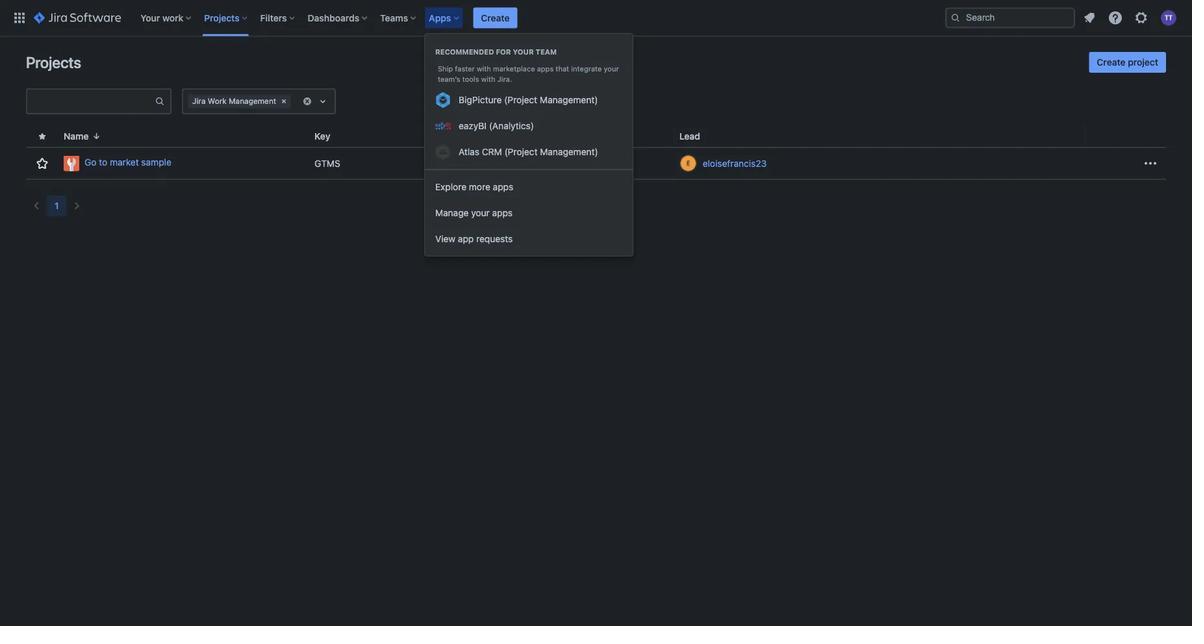 Task type: describe. For each thing, give the bounding box(es) containing it.
app
[[458, 234, 474, 244]]

star go to market sample image
[[34, 156, 50, 171]]

appswitcher icon image
[[12, 10, 27, 26]]

filters
[[260, 12, 287, 23]]

1
[[55, 200, 59, 211]]

work
[[208, 97, 227, 106]]

bigpicture
[[459, 95, 502, 105]]

team
[[536, 48, 557, 56]]

0 vertical spatial management)
[[540, 95, 598, 105]]

key
[[315, 131, 330, 142]]

for
[[496, 48, 511, 56]]

manage your apps
[[435, 208, 513, 218]]

create project
[[1097, 57, 1159, 68]]

apps for manage your apps
[[492, 208, 513, 218]]

go
[[84, 157, 96, 168]]

2 (project from the top
[[505, 147, 538, 157]]

(analytics)
[[489, 121, 534, 131]]

projects button
[[200, 7, 253, 28]]

name button
[[59, 129, 107, 144]]

your profile and settings image
[[1161, 10, 1177, 26]]

atlas crm (project management) link
[[425, 139, 633, 165]]

bigpicture logo image
[[435, 92, 451, 108]]

business
[[520, 158, 557, 169]]

key button
[[309, 129, 346, 144]]

next image
[[69, 198, 85, 214]]

tools
[[463, 75, 479, 84]]

teams
[[380, 12, 408, 23]]

integrate
[[571, 65, 602, 73]]

banner containing your work
[[0, 0, 1193, 36]]

faster
[[455, 65, 475, 73]]

work
[[162, 12, 183, 23]]

eloisefrancis23
[[703, 158, 767, 169]]

bigpicture (project management) link
[[425, 87, 633, 113]]

explore more apps link
[[425, 174, 633, 200]]

apps inside ship faster with marketplace apps that integrate your team's tools with jira.
[[537, 65, 554, 73]]

type
[[451, 131, 473, 142]]

view
[[435, 234, 456, 244]]

atlas
[[459, 147, 480, 157]]

2 vertical spatial your
[[471, 208, 490, 218]]

apps button
[[425, 7, 464, 28]]

your work
[[141, 12, 183, 23]]

view app requests link
[[425, 226, 633, 252]]

jira work management
[[192, 97, 276, 106]]

projects inside popup button
[[204, 12, 240, 23]]

1 button
[[47, 196, 67, 216]]

create project button
[[1089, 52, 1167, 73]]

create for create project
[[1097, 57, 1126, 68]]

primary element
[[8, 0, 946, 36]]

crm
[[482, 147, 502, 157]]



Task type: vqa. For each thing, say whether or not it's contained in the screenshot.
Faster
yes



Task type: locate. For each thing, give the bounding box(es) containing it.
projects
[[204, 12, 240, 23], [26, 53, 81, 71]]

apps down team
[[537, 65, 554, 73]]

group containing bigpicture (project management)
[[425, 34, 633, 169]]

group
[[425, 34, 633, 169]]

explore more apps
[[435, 182, 514, 192]]

gtms
[[315, 158, 340, 169]]

apps
[[537, 65, 554, 73], [493, 182, 514, 192], [492, 208, 513, 218]]

teams button
[[376, 7, 421, 28]]

help image
[[1108, 10, 1124, 26]]

manage your apps link
[[425, 200, 633, 226]]

jira
[[192, 97, 206, 106]]

view app requests
[[435, 234, 513, 244]]

0 vertical spatial with
[[477, 65, 491, 73]]

create button
[[473, 7, 518, 28]]

lead button
[[674, 129, 716, 144]]

0 vertical spatial your
[[513, 48, 534, 56]]

eazybi (analytics)
[[459, 121, 534, 131]]

your inside ship faster with marketplace apps that integrate your team's tools with jira.
[[604, 65, 619, 73]]

eloisefrancis23 link
[[703, 157, 767, 170]]

market
[[110, 157, 139, 168]]

1 vertical spatial projects
[[26, 53, 81, 71]]

1 (project from the top
[[504, 95, 538, 105]]

management) up business
[[540, 147, 598, 157]]

name
[[64, 131, 89, 142]]

1 horizontal spatial create
[[1097, 57, 1126, 68]]

apps inside 'link'
[[493, 182, 514, 192]]

notifications image
[[1082, 10, 1098, 26]]

projects right work
[[204, 12, 240, 23]]

management)
[[540, 95, 598, 105], [540, 147, 598, 157]]

explore
[[435, 182, 467, 192]]

open image
[[315, 94, 331, 109]]

team-managed business
[[451, 158, 557, 169]]

more
[[469, 182, 491, 192]]

marketplace
[[493, 65, 535, 73]]

manage
[[435, 208, 469, 218]]

your
[[513, 48, 534, 56], [604, 65, 619, 73], [471, 208, 490, 218]]

create inside primary element
[[481, 12, 510, 23]]

your down more
[[471, 208, 490, 218]]

to
[[99, 157, 107, 168]]

apps for explore more apps
[[493, 182, 514, 192]]

with up the tools
[[477, 65, 491, 73]]

1 horizontal spatial projects
[[204, 12, 240, 23]]

1 vertical spatial your
[[604, 65, 619, 73]]

(project up business
[[505, 147, 538, 157]]

managed
[[478, 158, 517, 169]]

search image
[[951, 13, 961, 23]]

that
[[556, 65, 569, 73]]

1 vertical spatial with
[[481, 75, 496, 84]]

bigpicture (project management)
[[459, 95, 598, 105]]

sample
[[141, 157, 171, 168]]

Search field
[[946, 7, 1076, 28]]

jira.
[[498, 75, 512, 84]]

filters button
[[256, 7, 300, 28]]

jira software image
[[34, 10, 121, 26], [34, 10, 121, 26]]

atlascmr logo image
[[435, 144, 451, 160]]

(project
[[504, 95, 538, 105], [505, 147, 538, 157]]

your up marketplace
[[513, 48, 534, 56]]

create for create
[[481, 12, 510, 23]]

project
[[1128, 57, 1159, 68]]

team's
[[438, 75, 460, 84]]

previous image
[[29, 198, 44, 214]]

apps
[[429, 12, 451, 23]]

clear image
[[302, 96, 313, 107]]

0 vertical spatial apps
[[537, 65, 554, 73]]

create left project
[[1097, 57, 1126, 68]]

eazybi
[[459, 121, 487, 131]]

go to market sample
[[84, 157, 171, 168]]

apps right more
[[493, 182, 514, 192]]

0 vertical spatial projects
[[204, 12, 240, 23]]

projects down appswitcher icon
[[26, 53, 81, 71]]

management
[[229, 97, 276, 106]]

0 horizontal spatial your
[[471, 208, 490, 218]]

dashboards button
[[304, 7, 372, 28]]

0 horizontal spatial create
[[481, 12, 510, 23]]

with
[[477, 65, 491, 73], [481, 75, 496, 84]]

more image
[[1143, 156, 1159, 171]]

your right the integrate
[[604, 65, 619, 73]]

0 vertical spatial create
[[481, 12, 510, 23]]

create
[[481, 12, 510, 23], [1097, 57, 1126, 68]]

(project down jira.
[[504, 95, 538, 105]]

1 vertical spatial management)
[[540, 147, 598, 157]]

0 vertical spatial (project
[[504, 95, 538, 105]]

banner
[[0, 0, 1193, 36]]

recommended
[[435, 48, 494, 56]]

lead
[[680, 131, 700, 142]]

1 vertical spatial (project
[[505, 147, 538, 157]]

team-
[[451, 158, 478, 169]]

settings image
[[1134, 10, 1150, 26]]

0 horizontal spatial projects
[[26, 53, 81, 71]]

2 horizontal spatial your
[[604, 65, 619, 73]]

management) down that
[[540, 95, 598, 105]]

ship faster with marketplace apps that integrate your team's tools with jira.
[[438, 65, 619, 84]]

1 vertical spatial create
[[1097, 57, 1126, 68]]

eazybi (analytics) link
[[425, 113, 633, 139]]

None text field
[[27, 92, 155, 110]]

eazybi logo image
[[435, 118, 451, 134]]

recommended for your team
[[435, 48, 557, 56]]

2 vertical spatial apps
[[492, 208, 513, 218]]

go to market sample link
[[64, 156, 304, 171]]

1 horizontal spatial your
[[513, 48, 534, 56]]

1 vertical spatial apps
[[493, 182, 514, 192]]

create up recommended for your team
[[481, 12, 510, 23]]

your
[[141, 12, 160, 23]]

atlas crm (project management)
[[459, 147, 598, 157]]

ship
[[438, 65, 453, 73]]

with left jira.
[[481, 75, 496, 84]]

clear image
[[279, 96, 289, 107]]

dashboards
[[308, 12, 359, 23]]

your work button
[[137, 7, 196, 28]]

apps up requests
[[492, 208, 513, 218]]

requests
[[476, 234, 513, 244]]



